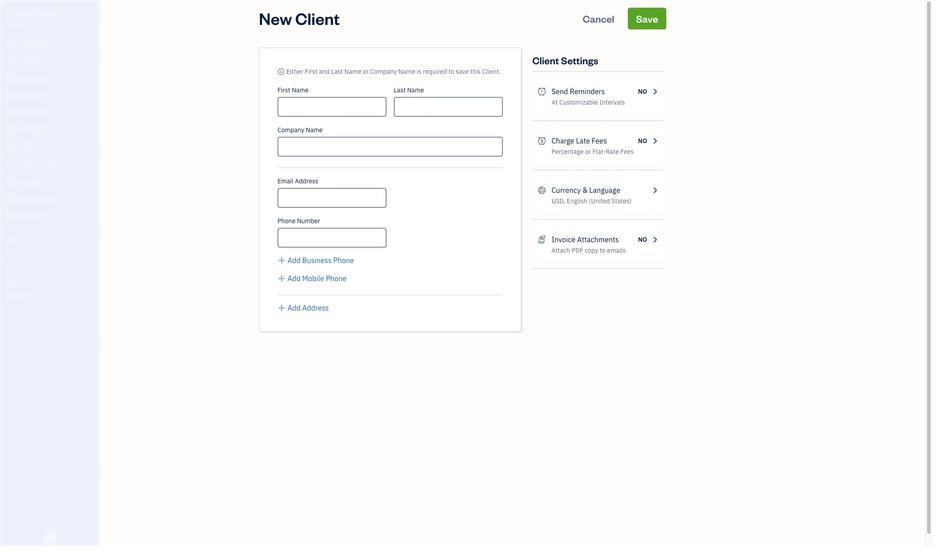 Task type: vqa. For each thing, say whether or not it's contained in the screenshot.


Task type: locate. For each thing, give the bounding box(es) containing it.
1 horizontal spatial to
[[600, 246, 606, 254]]

phone right mobile
[[326, 274, 347, 283]]

2 plus image from the top
[[278, 303, 286, 313]]

address down add mobile phone
[[302, 303, 329, 312]]

client settings
[[533, 54, 599, 67]]

1 vertical spatial company
[[370, 67, 397, 76]]

1 vertical spatial chevronright image
[[651, 135, 659, 146]]

chevronright image
[[651, 185, 659, 196]]

0 vertical spatial fees
[[592, 136, 607, 145]]

2 vertical spatial company
[[278, 126, 304, 134]]

invoice image
[[6, 91, 17, 100]]

first name
[[278, 86, 309, 94]]

0 vertical spatial add
[[288, 256, 301, 265]]

add inside add address button
[[288, 303, 301, 312]]

send
[[552, 87, 568, 96]]

0 vertical spatial chevronright image
[[651, 86, 659, 97]]

first
[[305, 67, 318, 76], [278, 86, 290, 94]]

address inside button
[[302, 303, 329, 312]]

reminders
[[570, 87, 605, 96]]

company right maria's
[[33, 8, 64, 17]]

phone down phone number text box
[[333, 256, 354, 265]]

company
[[33, 8, 64, 17], [370, 67, 397, 76], [278, 126, 304, 134]]

1 vertical spatial address
[[302, 303, 329, 312]]

0 horizontal spatial client
[[295, 8, 340, 29]]

1 horizontal spatial or
[[585, 148, 591, 156]]

2 vertical spatial phone
[[326, 274, 347, 283]]

3 add from the top
[[288, 303, 301, 312]]

name for company name
[[306, 126, 323, 134]]

last down either first and last name or company name is required to save this client.
[[394, 86, 406, 94]]

1 vertical spatial add
[[288, 274, 301, 283]]

fees right rate
[[621, 148, 634, 156]]

1 vertical spatial client
[[533, 54, 559, 67]]

Company Name text field
[[278, 137, 503, 157]]

0 vertical spatial to
[[449, 67, 454, 76]]

0 vertical spatial or
[[363, 67, 369, 76]]

address right email
[[295, 177, 318, 185]]

add for add mobile phone
[[288, 274, 301, 283]]

and
[[319, 67, 330, 76]]

fees up flat-
[[592, 136, 607, 145]]

to right copy
[[600, 246, 606, 254]]

name
[[344, 67, 361, 76], [399, 67, 415, 76], [292, 86, 309, 94], [407, 86, 424, 94], [306, 126, 323, 134]]

0 vertical spatial last
[[331, 67, 343, 76]]

0 horizontal spatial or
[[363, 67, 369, 76]]

plus image up plus icon
[[278, 255, 286, 266]]

or left flat-
[[585, 148, 591, 156]]

estimate image
[[6, 74, 17, 83]]

freshbooks image
[[43, 532, 57, 543]]

send reminders
[[552, 87, 605, 96]]

address
[[295, 177, 318, 185], [302, 303, 329, 312]]

0 vertical spatial address
[[295, 177, 318, 185]]

2 no from the top
[[638, 137, 647, 145]]

first down the primary icon at the top
[[278, 86, 290, 94]]

first left and
[[305, 67, 318, 76]]

states)
[[612, 197, 632, 205]]

project image
[[6, 143, 17, 152]]

2 vertical spatial add
[[288, 303, 301, 312]]

0 vertical spatial client
[[295, 8, 340, 29]]

add down add mobile phone button
[[288, 303, 301, 312]]

team members image
[[7, 249, 97, 256]]

1 horizontal spatial last
[[394, 86, 406, 94]]

add mobile phone
[[288, 274, 347, 283]]

either
[[286, 67, 303, 76]]

last right and
[[331, 67, 343, 76]]

3 no from the top
[[638, 235, 647, 244]]

maria's
[[7, 8, 31, 17]]

name for last name
[[407, 86, 424, 94]]

2 vertical spatial chevronright image
[[651, 234, 659, 245]]

name down is
[[407, 86, 424, 94]]

chevronright image
[[651, 86, 659, 97], [651, 135, 659, 146], [651, 234, 659, 245]]

primary image
[[278, 67, 285, 76]]

no for send reminders
[[638, 87, 647, 96]]

company name
[[278, 126, 323, 134]]

name down first name 'text box'
[[306, 126, 323, 134]]

1 vertical spatial plus image
[[278, 303, 286, 313]]

1 horizontal spatial client
[[533, 54, 559, 67]]

last
[[331, 67, 343, 76], [394, 86, 406, 94]]

2 vertical spatial no
[[638, 235, 647, 244]]

money image
[[6, 177, 17, 186]]

client right new
[[295, 8, 340, 29]]

usd,
[[552, 197, 566, 205]]

last name
[[394, 86, 424, 94]]

phone left number
[[278, 217, 296, 225]]

phone
[[278, 217, 296, 225], [333, 256, 354, 265], [326, 274, 347, 283]]

fees
[[592, 136, 607, 145], [621, 148, 634, 156]]

0 horizontal spatial company
[[33, 8, 64, 17]]

add business phone
[[288, 256, 354, 265]]

1 vertical spatial no
[[638, 137, 647, 145]]

percentage or flat-rate fees
[[552, 148, 634, 156]]

0 horizontal spatial fees
[[592, 136, 607, 145]]

client
[[295, 8, 340, 29], [533, 54, 559, 67]]

to
[[449, 67, 454, 76], [600, 246, 606, 254]]

add left business
[[288, 256, 301, 265]]

save
[[456, 67, 469, 76]]

1 vertical spatial to
[[600, 246, 606, 254]]

no
[[638, 87, 647, 96], [638, 137, 647, 145], [638, 235, 647, 244]]

0 vertical spatial first
[[305, 67, 318, 76]]

2 horizontal spatial company
[[370, 67, 397, 76]]

timer image
[[6, 160, 17, 169]]

business
[[302, 256, 332, 265]]

2 chevronright image from the top
[[651, 135, 659, 146]]

add inside add mobile phone button
[[288, 274, 301, 283]]

add right plus icon
[[288, 274, 301, 283]]

0 vertical spatial plus image
[[278, 255, 286, 266]]

invoice
[[552, 235, 576, 244]]

language
[[589, 186, 621, 195]]

new
[[259, 8, 292, 29]]

or
[[363, 67, 369, 76], [585, 148, 591, 156]]

number
[[297, 217, 320, 225]]

payment image
[[6, 108, 17, 117]]

1 vertical spatial first
[[278, 86, 290, 94]]

settings
[[561, 54, 599, 67]]

company up last name
[[370, 67, 397, 76]]

1 no from the top
[[638, 87, 647, 96]]

at
[[552, 98, 558, 106]]

(united
[[589, 197, 610, 205]]

rate
[[606, 148, 619, 156]]

cancel button
[[575, 8, 623, 29]]

required
[[423, 67, 447, 76]]

0 vertical spatial company
[[33, 8, 64, 17]]

either first and last name or company name is required to save this client.
[[286, 67, 501, 76]]

chart image
[[6, 194, 17, 203]]

plus image left add address
[[278, 303, 286, 313]]

1 vertical spatial fees
[[621, 148, 634, 156]]

0 vertical spatial no
[[638, 87, 647, 96]]

plus image
[[278, 255, 286, 266], [278, 303, 286, 313]]

3 chevronright image from the top
[[651, 234, 659, 245]]

add
[[288, 256, 301, 265], [288, 274, 301, 283], [288, 303, 301, 312]]

to left save
[[449, 67, 454, 76]]

charge late fees
[[552, 136, 607, 145]]

name down the either
[[292, 86, 309, 94]]

or right and
[[363, 67, 369, 76]]

name left is
[[399, 67, 415, 76]]

1 chevronright image from the top
[[651, 86, 659, 97]]

phone number
[[278, 217, 320, 225]]

client.
[[482, 67, 501, 76]]

1 plus image from the top
[[278, 255, 286, 266]]

0 horizontal spatial last
[[331, 67, 343, 76]]

0 horizontal spatial first
[[278, 86, 290, 94]]

1 add from the top
[[288, 256, 301, 265]]

1 vertical spatial last
[[394, 86, 406, 94]]

copy
[[585, 246, 599, 254]]

add inside the "add business phone" button
[[288, 256, 301, 265]]

client up latereminders icon
[[533, 54, 559, 67]]

customizable
[[560, 98, 598, 106]]

name for first name
[[292, 86, 309, 94]]

new client
[[259, 8, 340, 29]]

1 vertical spatial phone
[[333, 256, 354, 265]]

company down 'first name'
[[278, 126, 304, 134]]

is
[[417, 67, 422, 76]]

2 add from the top
[[288, 274, 301, 283]]



Task type: describe. For each thing, give the bounding box(es) containing it.
save button
[[628, 8, 667, 29]]

add address
[[288, 303, 329, 312]]

add business phone button
[[278, 255, 354, 266]]

invoices image
[[538, 234, 546, 245]]

english
[[567, 197, 588, 205]]

attach
[[552, 246, 570, 254]]

attach pdf copy to emails
[[552, 246, 626, 254]]

chevronright image for charge late fees
[[651, 135, 659, 146]]

late
[[576, 136, 590, 145]]

address for email address
[[295, 177, 318, 185]]

mobile
[[302, 274, 324, 283]]

address for add address
[[302, 303, 329, 312]]

1 horizontal spatial first
[[305, 67, 318, 76]]

currency & language
[[552, 186, 621, 195]]

settings image
[[7, 293, 97, 300]]

0 horizontal spatial to
[[449, 67, 454, 76]]

no for invoice attachments
[[638, 235, 647, 244]]

add address button
[[278, 303, 329, 313]]

phone for add business phone
[[333, 256, 354, 265]]

no for charge late fees
[[638, 137, 647, 145]]

charge
[[552, 136, 574, 145]]

expense image
[[6, 125, 17, 134]]

1 horizontal spatial company
[[278, 126, 304, 134]]

0 vertical spatial phone
[[278, 217, 296, 225]]

&
[[583, 186, 588, 195]]

items and services image
[[7, 264, 97, 271]]

emails
[[607, 246, 626, 254]]

add for add business phone
[[288, 256, 301, 265]]

Last Name text field
[[394, 97, 503, 117]]

this
[[470, 67, 481, 76]]

email address
[[278, 177, 318, 185]]

chevronright image for send reminders
[[651, 86, 659, 97]]

cancel
[[583, 12, 615, 25]]

Email Address text field
[[278, 188, 387, 208]]

owner
[[7, 18, 24, 25]]

latefees image
[[538, 135, 546, 146]]

chevronright image for invoice attachments
[[651, 234, 659, 245]]

flat-
[[593, 148, 606, 156]]

bank connections image
[[7, 278, 97, 285]]

1 horizontal spatial fees
[[621, 148, 634, 156]]

currencyandlanguage image
[[538, 185, 546, 196]]

email
[[278, 177, 294, 185]]

at customizable intervals
[[552, 98, 625, 106]]

name right and
[[344, 67, 361, 76]]

client image
[[6, 57, 17, 66]]

latereminders image
[[538, 86, 546, 97]]

save
[[636, 12, 658, 25]]

add for add address
[[288, 303, 301, 312]]

company inside maria's company owner
[[33, 8, 64, 17]]

invoice attachments
[[552, 235, 619, 244]]

plus image for add address
[[278, 303, 286, 313]]

dashboard image
[[6, 39, 17, 48]]

main element
[[0, 0, 122, 546]]

Phone Number text field
[[278, 228, 387, 248]]

maria's company owner
[[7, 8, 64, 25]]

1 vertical spatial or
[[585, 148, 591, 156]]

First Name text field
[[278, 97, 387, 117]]

currency
[[552, 186, 581, 195]]

add mobile phone button
[[278, 273, 347, 284]]

plus image for add business phone
[[278, 255, 286, 266]]

intervals
[[600, 98, 625, 106]]

apps image
[[7, 235, 97, 242]]

plus image
[[278, 273, 286, 284]]

attachments
[[577, 235, 619, 244]]

usd, english (united states)
[[552, 197, 632, 205]]

pdf
[[572, 246, 583, 254]]

percentage
[[552, 148, 584, 156]]

phone for add mobile phone
[[326, 274, 347, 283]]

report image
[[6, 211, 17, 221]]



